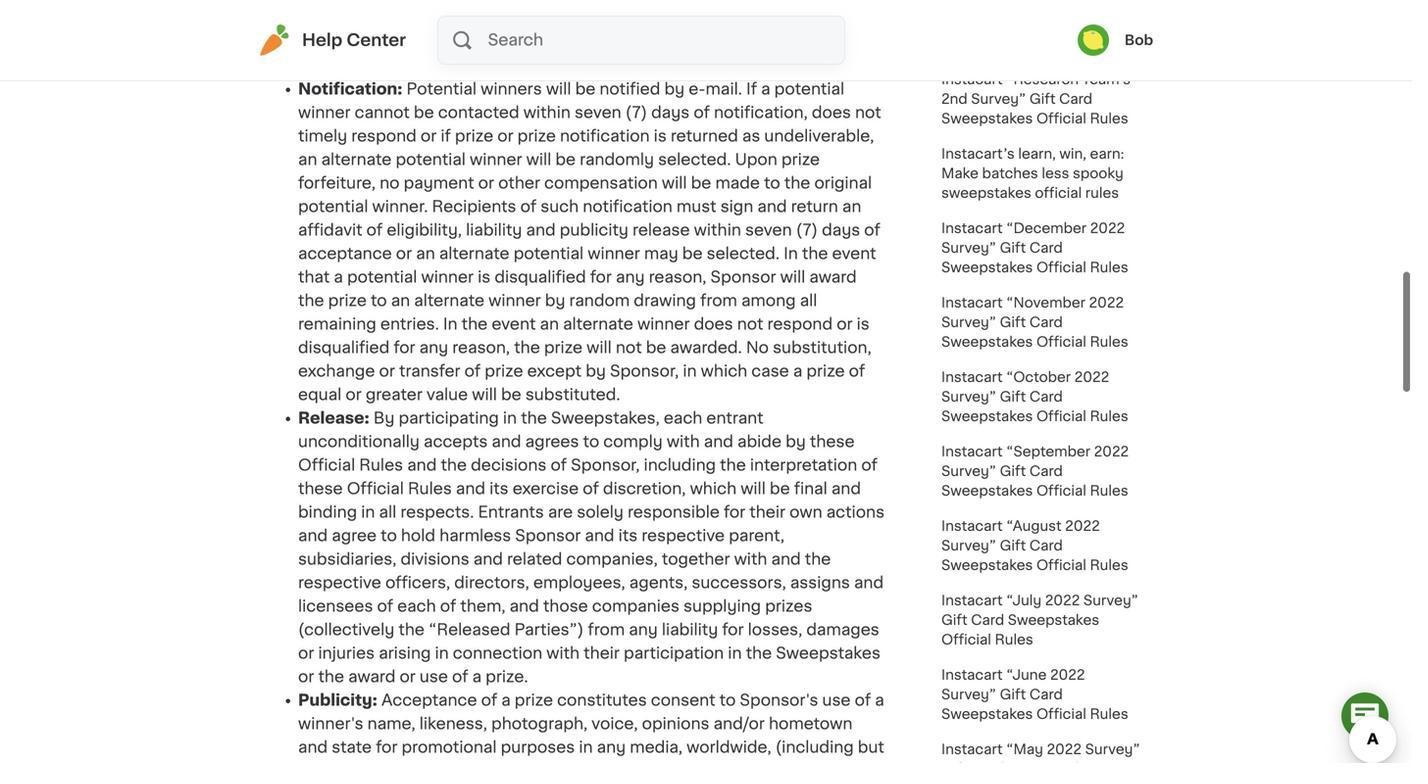 Task type: locate. For each thing, give the bounding box(es) containing it.
0 horizontal spatial does
[[694, 317, 733, 332]]

instacart up 2nd
[[941, 73, 1003, 86]]

losses,
[[748, 623, 802, 638]]

2022 right "june
[[1050, 669, 1085, 683]]

batches
[[982, 167, 1038, 180]]

respective
[[642, 529, 725, 544], [298, 576, 381, 591]]

an
[[298, 152, 317, 168], [842, 199, 861, 215], [416, 246, 435, 262], [391, 293, 410, 309], [540, 317, 559, 332]]

sweepstakes inside instacart "october 2022 survey" gift card sweepstakes official rules
[[941, 410, 1033, 424]]

for down name,
[[376, 740, 398, 756]]

damages
[[806, 623, 879, 638]]

to down sweepstakes,
[[583, 434, 599, 450]]

0 vertical spatial these
[[810, 434, 855, 450]]

official inside instacart "december 2022 survey" gift card sweepstakes official rules
[[1036, 261, 1086, 275]]

4 instacart from the top
[[941, 296, 1003, 310]]

1 vertical spatial sponsor,
[[571, 458, 640, 474]]

instacart "may 2022 survey" gift card sweepstake link
[[930, 733, 1153, 764]]

prize up other
[[517, 128, 556, 144]]

1 "research from the top
[[1006, 0, 1079, 12]]

1 horizontal spatial use
[[822, 693, 851, 709]]

responsible
[[628, 505, 720, 521]]

timely
[[298, 128, 347, 144]]

0 vertical spatial selected.
[[658, 152, 731, 168]]

sweepstakes inside instacart "november 2022 survey" gift card sweepstakes official rules
[[941, 335, 1033, 349]]

0 vertical spatial in
[[784, 246, 798, 262]]

if
[[746, 81, 757, 97]]

2022 right "october on the right
[[1074, 371, 1109, 384]]

rules inside instacart "november 2022 survey" gift card sweepstakes official rules
[[1090, 335, 1128, 349]]

2 vertical spatial with
[[546, 646, 580, 662]]

notification
[[560, 128, 650, 144], [583, 199, 673, 215]]

1 vertical spatial event
[[492, 317, 536, 332]]

instacart left "may
[[941, 743, 1003, 757]]

transfer
[[399, 364, 460, 379]]

award down injuries
[[348, 670, 396, 685]]

0 horizontal spatial within
[[523, 105, 571, 121]]

sweepstakes inside instacart "september 2022 survey" gift card sweepstakes official rules
[[941, 484, 1033, 498]]

instacart inside instacart "june 2022 survey" gift card sweepstakes official rules
[[941, 669, 1003, 683]]

sweepstakes for "november
[[941, 335, 1033, 349]]

1 horizontal spatial all
[[800, 293, 817, 309]]

those
[[543, 599, 588, 615]]

1 vertical spatial "research
[[1006, 73, 1079, 86]]

rules inside instacart "august 2022 survey" gift card sweepstakes official rules
[[1090, 559, 1128, 573]]

0 horizontal spatial its
[[489, 481, 509, 497]]

instacart for instacart "research team's 2nd survey" gift card sweepstakes official rules
[[941, 73, 1003, 86]]

any
[[616, 270, 645, 285], [419, 340, 448, 356], [629, 623, 658, 638], [597, 740, 626, 756]]

or
[[421, 128, 437, 144], [497, 128, 513, 144], [478, 176, 494, 191], [396, 246, 412, 262], [837, 317, 853, 332], [379, 364, 395, 379], [346, 387, 362, 403], [298, 646, 314, 662], [298, 670, 314, 685], [400, 670, 416, 685]]

0 horizontal spatial their
[[584, 646, 620, 662]]

0 horizontal spatial is
[[478, 270, 491, 285]]

for inside acceptance of a prize constitutes consent to sponsor's use of a winner's name, likeness, photograph, voice, opinions and/or hometown and state for promotional purposes in any media, worldwide, (including b
[[376, 740, 398, 756]]

gift for "december
[[1000, 241, 1026, 255]]

instacart inside instacart "research team's 3rd survey" gift card sweepstakes official rules
[[941, 0, 1003, 12]]

selected.
[[658, 152, 731, 168], [707, 246, 780, 262]]

in down awarded.
[[683, 364, 697, 379]]

any inside the by participating in the sweepstakes, each entrant unconditionally accepts and agrees to comply with and abide by these official rules and the decisions of sponsor, including the interpretation of these official rules and its exercise of discretion, which will be final and binding in all respects. entrants are solely responsible for their own actions and agree to hold harmless sponsor and its respective parent, subsidiaries, divisions and related companies, together with and the respective officers, directors, employees, agents, successors, assigns and licensees of each of them, and those companies supplying prizes (collectively the "released parties") from any liability for losses, damages or injuries arising in connection with their participation in the sweepstakes or the award or use of a prize.
[[629, 623, 658, 638]]

1 horizontal spatial seven
[[745, 223, 792, 238]]

among
[[741, 293, 796, 309]]

"research inside instacart "research team's 3rd survey" gift card sweepstakes official rules
[[1006, 0, 1079, 12]]

card inside instacart "october 2022 survey" gift card sweepstakes official rules
[[1030, 390, 1063, 404]]

prize
[[455, 128, 493, 144], [517, 128, 556, 144], [781, 152, 820, 168], [328, 293, 367, 309], [544, 340, 583, 356], [485, 364, 523, 379], [806, 364, 845, 379], [515, 693, 553, 709]]

no
[[746, 340, 769, 356]]

"research
[[1006, 0, 1079, 12], [1006, 73, 1079, 86]]

1 horizontal spatial respective
[[642, 529, 725, 544]]

instacart inside instacart "december 2022 survey" gift card sweepstakes official rules
[[941, 222, 1003, 235]]

instacart left '"november'
[[941, 296, 1003, 310]]

2022 for "june
[[1050, 669, 1085, 683]]

reason, up drawing
[[649, 270, 707, 285]]

survey" inside instacart "june 2022 survey" gift card sweepstakes official rules
[[941, 688, 996, 702]]

0 horizontal spatial from
[[588, 623, 625, 638]]

seven down notified
[[575, 105, 621, 121]]

1 horizontal spatial its
[[618, 529, 638, 544]]

rules inside instacart "july 2022 survey" gift card sweepstakes official rules
[[995, 633, 1033, 647]]

does up undeliverable,
[[812, 105, 851, 121]]

official inside instacart "june 2022 survey" gift card sweepstakes official rules
[[1036, 708, 1086, 722]]

its down "decisions"
[[489, 481, 509, 497]]

equal
[[298, 387, 342, 403]]

gift inside instacart "june 2022 survey" gift card sweepstakes official rules
[[1000, 688, 1026, 702]]

survey" inside instacart "july 2022 survey" gift card sweepstakes official rules
[[1083, 594, 1138, 608]]

2022 for "november
[[1089, 296, 1124, 310]]

prize inside acceptance of a prize constitutes consent to sponsor's use of a winner's name, likeness, photograph, voice, opinions and/or hometown and state for promotional purposes in any media, worldwide, (including b
[[515, 693, 553, 709]]

sweepstakes inside instacart "august 2022 survey" gift card sweepstakes official rules
[[941, 559, 1033, 573]]

to
[[764, 176, 780, 191], [371, 293, 387, 309], [583, 434, 599, 450], [381, 529, 397, 544], [719, 693, 736, 709]]

survey" inside instacart "may 2022 survey" gift card sweepstake
[[1085, 743, 1140, 757]]

these up binding
[[298, 481, 343, 497]]

by left random
[[545, 293, 565, 309]]

rules inside instacart "june 2022 survey" gift card sweepstakes official rules
[[1090, 708, 1128, 722]]

card inside instacart "july 2022 survey" gift card sweepstakes official rules
[[971, 614, 1004, 628]]

2 vertical spatial is
[[857, 317, 870, 332]]

sponsor, up sweepstakes,
[[610, 364, 679, 379]]

constitutes
[[557, 693, 647, 709]]

0 horizontal spatial liability
[[466, 223, 522, 238]]

respective down responsible
[[642, 529, 725, 544]]

winners
[[481, 81, 542, 97]]

publicity
[[560, 223, 629, 238]]

0 vertical spatial use
[[420, 670, 448, 685]]

card for "july
[[971, 614, 1004, 628]]

instacart left "august
[[941, 520, 1003, 533]]

upon
[[735, 152, 777, 168]]

sweepstakes inside instacart "july 2022 survey" gift card sweepstakes official rules
[[1008, 614, 1099, 628]]

these
[[810, 434, 855, 450], [298, 481, 343, 497]]

rules inside instacart "october 2022 survey" gift card sweepstakes official rules
[[1090, 410, 1128, 424]]

all
[[800, 293, 817, 309], [379, 505, 396, 521]]

award inside the by participating in the sweepstakes, each entrant unconditionally accepts and agrees to comply with and abide by these official rules and the decisions of sponsor, including the interpretation of these official rules and its exercise of discretion, which will be final and binding in all respects. entrants are solely responsible for their own actions and agree to hold harmless sponsor and its respective parent, subsidiaries, divisions and related companies, together with and the respective officers, directors, employees, agents, successors, assigns and licensees of each of them, and those companies supplying prizes (collectively the "released parties") from any liability for losses, damages or injuries arising in connection with their participation in the sweepstakes or the award or use of a prize.
[[348, 670, 396, 685]]

prize down undeliverable,
[[781, 152, 820, 168]]

0 horizontal spatial award
[[348, 670, 396, 685]]

1 vertical spatial (7)
[[796, 223, 818, 238]]

user avatar image
[[1078, 25, 1109, 56]]

1 horizontal spatial liability
[[662, 623, 718, 638]]

total
[[337, 34, 389, 50]]

cannot
[[355, 105, 410, 121]]

winner
[[298, 105, 351, 121], [470, 152, 522, 168], [588, 246, 640, 262], [421, 270, 474, 285], [488, 293, 541, 309], [637, 317, 690, 332]]

parties")
[[514, 623, 584, 638]]

of up solely
[[583, 481, 599, 497]]

1 horizontal spatial (7)
[[796, 223, 818, 238]]

a right if
[[761, 81, 770, 97]]

7 instacart from the top
[[941, 520, 1003, 533]]

will
[[546, 81, 571, 97], [526, 152, 551, 168], [662, 176, 687, 191], [780, 270, 805, 285], [587, 340, 612, 356], [472, 387, 497, 403], [741, 481, 766, 497]]

sponsor down are
[[515, 529, 581, 544]]

and
[[757, 199, 787, 215], [526, 223, 556, 238], [492, 434, 521, 450], [704, 434, 733, 450], [407, 458, 437, 474], [456, 481, 485, 497], [831, 481, 861, 497], [298, 529, 328, 544], [585, 529, 614, 544], [473, 552, 503, 568], [771, 552, 801, 568], [854, 576, 884, 591], [510, 599, 539, 615], [298, 740, 328, 756]]

instacart "november 2022 survey" gift card sweepstakes official rules
[[941, 296, 1128, 349]]

gift inside instacart "august 2022 survey" gift card sweepstakes official rules
[[1000, 539, 1026, 553]]

0 horizontal spatial these
[[298, 481, 343, 497]]

1 vertical spatial which
[[690, 481, 737, 497]]

1 horizontal spatial award
[[809, 270, 857, 285]]

team's for instacart "research team's 2nd survey" gift card sweepstakes official rules
[[1082, 73, 1131, 86]]

instacart for instacart "june 2022 survey" gift card sweepstakes official rules
[[941, 669, 1003, 683]]

0 vertical spatial liability
[[466, 223, 522, 238]]

instacart inside instacart "november 2022 survey" gift card sweepstakes official rules
[[941, 296, 1003, 310]]

with
[[667, 434, 700, 450], [734, 552, 767, 568], [546, 646, 580, 662]]

card inside instacart "september 2022 survey" gift card sweepstakes official rules
[[1030, 465, 1063, 479]]

1 vertical spatial all
[[379, 505, 396, 521]]

2 vertical spatial not
[[616, 340, 642, 356]]

gift inside instacart "december 2022 survey" gift card sweepstakes official rules
[[1000, 241, 1026, 255]]

9 instacart from the top
[[941, 669, 1003, 683]]

(7)
[[625, 105, 647, 121], [796, 223, 818, 238]]

with up including
[[667, 434, 700, 450]]

or down 'contacted'
[[497, 128, 513, 144]]

by
[[373, 411, 395, 427]]

0 vertical spatial seven
[[575, 105, 621, 121]]

which down including
[[690, 481, 737, 497]]

"september
[[1006, 445, 1090, 459]]

gift inside "instacart "research team's 2nd survey" gift card sweepstakes official rules"
[[1030, 92, 1056, 106]]

gift inside instacart "september 2022 survey" gift card sweepstakes official rules
[[1000, 465, 1026, 479]]

in up agree on the left of page
[[361, 505, 375, 521]]

reason, up 'transfer'
[[452, 340, 510, 356]]

rules inside instacart "september 2022 survey" gift card sweepstakes official rules
[[1090, 484, 1128, 498]]

officers,
[[385, 576, 450, 591]]

instacart "november 2022 survey" gift card sweepstakes official rules link
[[930, 285, 1153, 360]]

team's inside "instacart "research team's 2nd survey" gift card sweepstakes official rules"
[[1082, 73, 1131, 86]]

them,
[[460, 599, 506, 615]]

of down substitution,
[[849, 364, 865, 379]]

1 vertical spatial award
[[348, 670, 396, 685]]

0 vertical spatial all
[[800, 293, 817, 309]]

0 horizontal spatial use
[[420, 670, 448, 685]]

which inside the by participating in the sweepstakes, each entrant unconditionally accepts and agrees to comply with and abide by these official rules and the decisions of sponsor, including the interpretation of these official rules and its exercise of discretion, which will be final and binding in all respects. entrants are solely responsible for their own actions and agree to hold harmless sponsor and its respective parent, subsidiaries, divisions and related companies, together with and the respective officers, directors, employees, agents, successors, assigns and licensees of each of them, and those companies supplying prizes (collectively the "released parties") from any liability for losses, damages or injuries arising in connection with their participation in the sweepstakes or the award or use of a prize.
[[690, 481, 737, 497]]

1 vertical spatial does
[[694, 317, 733, 332]]

2022 inside instacart "may 2022 survey" gift card sweepstake
[[1047, 743, 1082, 757]]

card inside instacart "november 2022 survey" gift card sweepstakes official rules
[[1030, 316, 1063, 329]]

1 vertical spatial is
[[478, 270, 491, 285]]

prize up the photograph,
[[515, 693, 553, 709]]

gift for "october
[[1000, 390, 1026, 404]]

by up interpretation
[[786, 434, 806, 450]]

3 instacart from the top
[[941, 222, 1003, 235]]

1 vertical spatial sponsor
[[515, 529, 581, 544]]

2 instacart from the top
[[941, 73, 1003, 86]]

except
[[527, 364, 582, 379]]

days down "return"
[[822, 223, 860, 238]]

any down voice,
[[597, 740, 626, 756]]

disqualified
[[495, 270, 586, 285], [298, 340, 390, 356]]

card inside instacart "august 2022 survey" gift card sweepstakes official rules
[[1030, 539, 1063, 553]]

survey" for instacart "december 2022 survey" gift card sweepstakes official rules
[[941, 241, 996, 255]]

potential down such
[[514, 246, 584, 262]]

sweepstakes inside instacart "june 2022 survey" gift card sweepstakes official rules
[[941, 708, 1033, 722]]

that
[[298, 270, 330, 285]]

10 instacart from the top
[[941, 743, 1003, 757]]

sweepstakes down "july
[[1008, 614, 1099, 628]]

a
[[761, 81, 770, 97], [334, 270, 343, 285], [793, 364, 802, 379], [472, 670, 482, 685], [501, 693, 511, 709], [875, 693, 884, 709]]

0 vertical spatial disqualified
[[495, 270, 586, 285]]

1 horizontal spatial each
[[664, 411, 702, 427]]

5 instacart from the top
[[941, 371, 1003, 384]]

0 vertical spatial from
[[700, 293, 737, 309]]

instacart left "september
[[941, 445, 1003, 459]]

"research inside "instacart "research team's 2nd survey" gift card sweepstakes official rules"
[[1006, 73, 1079, 86]]

alternate up forfeiture, on the left
[[321, 152, 392, 168]]

use
[[420, 670, 448, 685], [822, 693, 851, 709]]

0 vertical spatial with
[[667, 434, 700, 450]]

"released
[[429, 623, 510, 638]]

0 vertical spatial sponsor,
[[610, 364, 679, 379]]

sponsor, inside potential winners will be notified by e-mail. if a potential winner cannot be contacted within seven (7) days of notification, does not timely respond or if prize or prize notification is returned as undeliverable, an alternate potential winner will be randomly selected. upon prize forfeiture, no payment or other compensation will be made to the original potential winner. recipients of such notification must sign and return an affidavit of eligibility, liability and publicity release within seven (7) days of acceptance or an alternate potential winner may be selected. in the event that a potential winner is disqualified for any reason, sponsor will award the prize to an alternate winner by random drawing from among all remaining entries. in the event an alternate winner does not respond or is disqualified for any reason, the prize will not be awarded. no substitution, exchange or transfer of prize except by sponsor, in which case a prize of equal or greater value will be substituted.
[[610, 364, 679, 379]]

gift inside instacart "october 2022 survey" gift card sweepstakes official rules
[[1000, 390, 1026, 404]]

their
[[749, 505, 786, 521], [584, 646, 620, 662]]

and/or
[[713, 717, 765, 733]]

instacart down sweepstakes
[[941, 222, 1003, 235]]

gift for "august
[[1000, 539, 1026, 553]]

return
[[791, 199, 838, 215]]

of
[[630, 34, 654, 50]]

or down arising
[[400, 670, 416, 685]]

instacart for instacart "research team's 3rd survey" gift card sweepstakes official rules
[[941, 0, 1003, 12]]

instacart inside instacart "may 2022 survey" gift card sweepstake
[[941, 743, 1003, 757]]

available
[[753, 34, 841, 50]]

survey" for instacart "november 2022 survey" gift card sweepstakes official rules
[[941, 316, 996, 329]]

instacart inside instacart "october 2022 survey" gift card sweepstakes official rules
[[941, 371, 1003, 384]]

sweepstakes up "may
[[941, 708, 1033, 722]]

notified
[[600, 81, 660, 97]]

1 instacart from the top
[[941, 0, 1003, 12]]

prizes
[[765, 599, 812, 615]]

1 horizontal spatial does
[[812, 105, 851, 121]]

(including
[[775, 740, 854, 756]]

instacart inside instacart "september 2022 survey" gift card sweepstakes official rules
[[941, 445, 1003, 459]]

2 "research from the top
[[1006, 73, 1079, 86]]

of down winner.
[[366, 223, 383, 238]]

card inside instacart "december 2022 survey" gift card sweepstakes official rules
[[1030, 241, 1063, 255]]

sweepstakes up "july
[[941, 559, 1033, 573]]

or up the publicity: on the left
[[298, 670, 314, 685]]

winner's
[[298, 717, 363, 733]]

the up the publicity: on the left
[[318, 670, 344, 685]]

instacart for instacart "december 2022 survey" gift card sweepstakes official rules
[[941, 222, 1003, 235]]

0 vertical spatial sponsor
[[710, 270, 776, 285]]

these up interpretation
[[810, 434, 855, 450]]

team's up bob link
[[1082, 0, 1131, 12]]

0 vertical spatial team's
[[1082, 0, 1131, 12]]

sweepstakes down 'damages'
[[776, 646, 881, 662]]

connection
[[453, 646, 542, 662]]

acceptance
[[298, 246, 392, 262]]

event up except
[[492, 317, 536, 332]]

1 vertical spatial their
[[584, 646, 620, 662]]

bob
[[1125, 33, 1153, 47]]

in up "decisions"
[[503, 411, 517, 427]]

team's for instacart "research team's 3rd survey" gift card sweepstakes official rules
[[1082, 0, 1131, 12]]

card inside instacart "may 2022 survey" gift card sweepstake
[[971, 763, 1004, 764]]

card inside instacart "june 2022 survey" gift card sweepstakes official rules
[[1030, 688, 1063, 702]]

0 vertical spatial award
[[809, 270, 857, 285]]

"august
[[1006, 520, 1062, 533]]

gift inside instacart "july 2022 survey" gift card sweepstakes official rules
[[941, 614, 968, 628]]

use inside acceptance of a prize constitutes consent to sponsor's use of a winner's name, likeness, photograph, voice, opinions and/or hometown and state for promotional purposes in any media, worldwide, (including b
[[822, 693, 851, 709]]

all inside the by participating in the sweepstakes, each entrant unconditionally accepts and agrees to comply with and abide by these official rules and the decisions of sponsor, including the interpretation of these official rules and its exercise of discretion, which will be final and binding in all respects. entrants are solely responsible for their own actions and agree to hold harmless sponsor and its respective parent, subsidiaries, divisions and related companies, together with and the respective officers, directors, employees, agents, successors, assigns and licensees of each of them, and those companies supplying prizes (collectively the "released parties") from any liability for losses, damages or injuries arising in connection with their participation in the sweepstakes or the award or use of a prize.
[[379, 505, 396, 521]]

2 horizontal spatial not
[[855, 105, 881, 121]]

less
[[1042, 167, 1069, 180]]

8 instacart from the top
[[941, 594, 1003, 608]]

interpretation
[[750, 458, 857, 474]]

instacart "october 2022 survey" gift card sweepstakes official rules link
[[930, 360, 1153, 434]]

from up awarded.
[[700, 293, 737, 309]]

official inside instacart "september 2022 survey" gift card sweepstakes official rules
[[1036, 484, 1086, 498]]

winner down publicity
[[588, 246, 640, 262]]

all
[[658, 34, 688, 50]]

from inside the by participating in the sweepstakes, each entrant unconditionally accepts and agrees to comply with and abide by these official rules and the decisions of sponsor, including the interpretation of these official rules and its exercise of discretion, which will be final and binding in all respects. entrants are solely responsible for their own actions and agree to hold harmless sponsor and its respective parent, subsidiaries, divisions and related companies, together with and the respective officers, directors, employees, agents, successors, assigns and licensees of each of them, and those companies supplying prizes (collectively the "released parties") from any liability for losses, damages or injuries arising in connection with their participation in the sweepstakes or the award or use of a prize.
[[588, 623, 625, 638]]

2022 inside instacart "october 2022 survey" gift card sweepstakes official rules
[[1074, 371, 1109, 384]]

survey" inside instacart "october 2022 survey" gift card sweepstakes official rules
[[941, 390, 996, 404]]

1 vertical spatial liability
[[662, 623, 718, 638]]

instacart
[[941, 0, 1003, 12], [941, 73, 1003, 86], [941, 222, 1003, 235], [941, 296, 1003, 310], [941, 371, 1003, 384], [941, 445, 1003, 459], [941, 520, 1003, 533], [941, 594, 1003, 608], [941, 669, 1003, 683], [941, 743, 1003, 757]]

to inside acceptance of a prize constitutes consent to sponsor's use of a winner's name, likeness, photograph, voice, opinions and/or hometown and state for promotional purposes in any media, worldwide, (including b
[[719, 693, 736, 709]]

consent
[[651, 693, 715, 709]]

1 vertical spatial these
[[298, 481, 343, 497]]

instacart inside instacart "july 2022 survey" gift card sweepstakes official rules
[[941, 594, 1003, 608]]

gift
[[1026, 18, 1053, 31], [1030, 92, 1056, 106], [1000, 241, 1026, 255], [1000, 316, 1026, 329], [1000, 390, 1026, 404], [1000, 465, 1026, 479], [1000, 539, 1026, 553], [941, 614, 968, 628], [1000, 688, 1026, 702], [941, 763, 968, 764]]

center
[[347, 32, 406, 49]]

gift for "september
[[1000, 465, 1026, 479]]

(7) down notified
[[625, 105, 647, 121]]

instacart up 3rd
[[941, 0, 1003, 12]]

be inside the by participating in the sweepstakes, each entrant unconditionally accepts and agrees to comply with and abide by these official rules and the decisions of sponsor, including the interpretation of these official rules and its exercise of discretion, which will be final and binding in all respects. entrants are solely responsible for their own actions and agree to hold harmless sponsor and its respective parent, subsidiaries, divisions and related companies, together with and the respective officers, directors, employees, agents, successors, assigns and licensees of each of them, and those companies supplying prizes (collectively the "released parties") from any liability for losses, damages or injuries arising in connection with their participation in the sweepstakes or the award or use of a prize.
[[770, 481, 790, 497]]

be left 'final'
[[770, 481, 790, 497]]

from
[[700, 293, 737, 309], [588, 623, 625, 638]]

2022 inside instacart "november 2022 survey" gift card sweepstakes official rules
[[1089, 296, 1124, 310]]

1 horizontal spatial not
[[737, 317, 763, 332]]

1 horizontal spatial their
[[749, 505, 786, 521]]

0 vertical spatial their
[[749, 505, 786, 521]]

0 horizontal spatial not
[[616, 340, 642, 356]]

2022 inside instacart "july 2022 survey" gift card sweepstakes official rules
[[1045, 594, 1080, 608]]

1 vertical spatial from
[[588, 623, 625, 638]]

survey" inside instacart "december 2022 survey" gift card sweepstakes official rules
[[941, 241, 996, 255]]

instacart inside instacart "august 2022 survey" gift card sweepstakes official rules
[[941, 520, 1003, 533]]

team's inside instacart "research team's 3rd survey" gift card sweepstakes official rules
[[1082, 0, 1131, 12]]

gift for "june
[[1000, 688, 1026, 702]]

1 vertical spatial its
[[618, 529, 638, 544]]

respond
[[351, 128, 417, 144], [767, 317, 833, 332]]

for
[[590, 270, 612, 285], [394, 340, 415, 356], [724, 505, 745, 521], [722, 623, 744, 638], [376, 740, 398, 756]]

gift inside instacart "november 2022 survey" gift card sweepstakes official rules
[[1000, 316, 1026, 329]]

respond down cannot
[[351, 128, 417, 144]]

affidavit
[[298, 223, 362, 238]]

the up except
[[514, 340, 540, 356]]

all left respects.
[[379, 505, 396, 521]]

exercise
[[513, 481, 579, 497]]

1 vertical spatial use
[[822, 693, 851, 709]]

sweepstakes for "august
[[941, 559, 1033, 573]]

2 team's from the top
[[1082, 73, 1131, 86]]

in right the available
[[845, 34, 859, 50]]

gift inside instacart "may 2022 survey" gift card sweepstake
[[941, 763, 968, 764]]

instacart "research team's 3rd survey" gift card sweepstakes official rules
[[941, 0, 1131, 51]]

2 horizontal spatial with
[[734, 552, 767, 568]]

1 vertical spatial each
[[397, 599, 436, 615]]

selected. down returned
[[658, 152, 731, 168]]

sweepstakes inside instacart "december 2022 survey" gift card sweepstakes official rules
[[941, 261, 1033, 275]]

with down parties")
[[546, 646, 580, 662]]

0 horizontal spatial respective
[[298, 576, 381, 591]]

not down random
[[616, 340, 642, 356]]

from inside potential winners will be notified by e-mail. if a potential winner cannot be contacted within seven (7) days of notification, does not timely respond or if prize or prize notification is returned as undeliverable, an alternate potential winner will be randomly selected. upon prize forfeiture, no payment or other compensation will be made to the original potential winner. recipients of such notification must sign and return an affidavit of eligibility, liability and publicity release within seven (7) days of acceptance or an alternate potential winner may be selected. in the event that a potential winner is disqualified for any reason, sponsor will award the prize to an alternate winner by random drawing from among all remaining entries. in the event an alternate winner does not respond or is disqualified for any reason, the prize will not be awarded. no substitution, exchange or transfer of prize except by sponsor, in which case a prize of equal or greater value will be substituted.
[[700, 293, 737, 309]]

and right assigns
[[854, 576, 884, 591]]

liability inside potential winners will be notified by e-mail. if a potential winner cannot be contacted within seven (7) days of notification, does not timely respond or if prize or prize notification is returned as undeliverable, an alternate potential winner will be randomly selected. upon prize forfeiture, no payment or other compensation will be made to the original potential winner. recipients of such notification must sign and return an affidavit of eligibility, liability and publicity release within seven (7) days of acceptance or an alternate potential winner may be selected. in the event that a potential winner is disqualified for any reason, sponsor will award the prize to an alternate winner by random drawing from among all remaining entries. in the event an alternate winner does not respond or is disqualified for any reason, the prize will not be awarded. no substitution, exchange or transfer of prize except by sponsor, in which case a prize of equal or greater value will be substituted.
[[466, 223, 522, 238]]

not
[[855, 105, 881, 121], [737, 317, 763, 332], [616, 340, 642, 356]]

sponsor up among
[[710, 270, 776, 285]]

0 vertical spatial respond
[[351, 128, 417, 144]]

0 vertical spatial days
[[651, 105, 690, 121]]

of up actions
[[861, 458, 878, 474]]

is
[[654, 128, 667, 144], [478, 270, 491, 285], [857, 317, 870, 332]]

and down binding
[[298, 529, 328, 544]]

1 vertical spatial team's
[[1082, 73, 1131, 86]]

sweepstakes inside instacart "research team's 3rd survey" gift card sweepstakes official rules
[[941, 37, 1033, 51]]

sweepstakes for "july
[[1008, 614, 1099, 628]]

will up other
[[526, 152, 551, 168]]

2022 inside instacart "august 2022 survey" gift card sweepstakes official rules
[[1065, 520, 1100, 533]]

solely
[[577, 505, 624, 521]]

notification up randomly
[[560, 128, 650, 144]]

survey" for instacart "june 2022 survey" gift card sweepstakes official rules
[[941, 688, 996, 702]]

card for "august
[[1030, 539, 1063, 553]]

1 team's from the top
[[1082, 0, 1131, 12]]

instacart inside "instacart "research team's 2nd survey" gift card sweepstakes official rules"
[[941, 73, 1003, 86]]

sweepstakes up "august
[[941, 484, 1033, 498]]

an down eligibility,
[[416, 246, 435, 262]]

rules
[[1090, 37, 1128, 51], [1090, 112, 1128, 126], [1090, 261, 1128, 275], [1090, 335, 1128, 349], [1090, 410, 1128, 424], [359, 458, 403, 474], [408, 481, 452, 497], [1090, 484, 1128, 498], [1090, 559, 1128, 573], [995, 633, 1033, 647], [1090, 708, 1128, 722]]

in
[[845, 34, 859, 50], [683, 364, 697, 379], [503, 411, 517, 427], [361, 505, 375, 521], [435, 646, 449, 662], [728, 646, 742, 662], [579, 740, 593, 756]]

e-
[[689, 81, 706, 97]]

survey" for instacart "august 2022 survey" gift card sweepstakes official rules
[[941, 539, 996, 553]]

any down 'companies'
[[629, 623, 658, 638]]

0 horizontal spatial all
[[379, 505, 396, 521]]

0 vertical spatial each
[[664, 411, 702, 427]]

award inside potential winners will be notified by e-mail. if a potential winner cannot be contacted within seven (7) days of notification, does not timely respond or if prize or prize notification is returned as undeliverable, an alternate potential winner will be randomly selected. upon prize forfeiture, no payment or other compensation will be made to the original potential winner. recipients of such notification must sign and return an affidavit of eligibility, liability and publicity release within seven (7) days of acceptance or an alternate potential winner may be selected. in the event that a potential winner is disqualified for any reason, sponsor will award the prize to an alternate winner by random drawing from among all remaining entries. in the event an alternate winner does not respond or is disqualified for any reason, the prize will not be awarded. no substitution, exchange or transfer of prize except by sponsor, in which case a prize of equal or greater value will be substituted.
[[809, 270, 857, 285]]

sweepstakes for "june
[[941, 708, 1033, 722]]

an down timely
[[298, 152, 317, 168]]

notification,
[[714, 105, 808, 121]]

0 horizontal spatial with
[[546, 646, 580, 662]]

rules inside instacart "december 2022 survey" gift card sweepstakes official rules
[[1090, 261, 1128, 275]]

1 vertical spatial respond
[[767, 317, 833, 332]]

prize.
[[486, 670, 528, 685]]

card for "november
[[1030, 316, 1063, 329]]

gift for "july
[[941, 614, 968, 628]]

1 horizontal spatial with
[[667, 434, 700, 450]]

6 instacart from the top
[[941, 445, 1003, 459]]

instacart image
[[259, 25, 290, 56]]

official inside instacart "august 2022 survey" gift card sweepstakes official rules
[[1036, 559, 1086, 573]]

2022 down rules
[[1090, 222, 1125, 235]]

1 vertical spatial days
[[822, 223, 860, 238]]

2022 inside instacart "september 2022 survey" gift card sweepstakes official rules
[[1094, 445, 1129, 459]]

card inside instacart "research team's 3rd survey" gift card sweepstakes official rules
[[1056, 18, 1089, 31]]

survey" inside instacart "august 2022 survey" gift card sweepstakes official rules
[[941, 539, 996, 553]]

0 horizontal spatial in
[[443, 317, 458, 332]]

card for "december
[[1030, 241, 1063, 255]]

1 vertical spatial in
[[443, 317, 458, 332]]

0 vertical spatial reason,
[[649, 270, 707, 285]]

(7) down "return"
[[796, 223, 818, 238]]

0 vertical spatial within
[[523, 105, 571, 121]]



Task type: vqa. For each thing, say whether or not it's contained in the screenshot.
the their to the left
yes



Task type: describe. For each thing, give the bounding box(es) containing it.
agrees
[[525, 434, 579, 450]]

0 horizontal spatial seven
[[575, 105, 621, 121]]

the up arising
[[398, 623, 425, 638]]

be down potential at left
[[414, 105, 434, 121]]

successors,
[[692, 576, 786, 591]]

and up directors,
[[473, 552, 503, 568]]

1 vertical spatial not
[[737, 317, 763, 332]]

1 vertical spatial seven
[[745, 223, 792, 238]]

the down that
[[298, 293, 324, 309]]

winner down drawing
[[637, 317, 690, 332]]

0 vertical spatial its
[[489, 481, 509, 497]]

state
[[332, 740, 372, 756]]

and inside acceptance of a prize constitutes consent to sponsor's use of a winner's name, likeness, photograph, voice, opinions and/or hometown and state for promotional purposes in any media, worldwide, (including b
[[298, 740, 328, 756]]

compensation
[[544, 176, 658, 191]]

to left 'hold'
[[381, 529, 397, 544]]

by participating in the sweepstakes, each entrant unconditionally accepts and agrees to comply with and abide by these official rules and the decisions of sponsor, including the interpretation of these official rules and its exercise of discretion, which will be final and binding in all respects. entrants are solely responsible for their own actions and agree to hold harmless sponsor and its respective parent, subsidiaries, divisions and related companies, together with and the respective officers, directors, employees, agents, successors, assigns and licensees of each of them, and those companies supplying prizes (collectively the "released parties") from any liability for losses, damages or injuries arising in connection with their participation in the sweepstakes or the award or use of a prize.
[[298, 411, 885, 685]]

2022 for "october
[[1074, 371, 1109, 384]]

all inside potential winners will be notified by e-mail. if a potential winner cannot be contacted within seven (7) days of notification, does not timely respond or if prize or prize notification is returned as undeliverable, an alternate potential winner will be randomly selected. upon prize forfeiture, no payment or other compensation will be made to the original potential winner. recipients of such notification must sign and return an affidavit of eligibility, liability and publicity release within seven (7) days of acceptance or an alternate potential winner may be selected. in the event that a potential winner is disqualified for any reason, sponsor will award the prize to an alternate winner by random drawing from among all remaining entries. in the event an alternate winner does not respond or is disqualified for any reason, the prize will not be awarded. no substitution, exchange or transfer of prize except by sponsor, in which case a prize of equal or greater value will be substituted.
[[800, 293, 817, 309]]

bob link
[[1078, 25, 1153, 56]]

instacart "august 2022 survey" gift card sweepstakes official rules link
[[930, 509, 1153, 583]]

by up the substituted.
[[586, 364, 606, 379]]

the up "return"
[[784, 176, 810, 191]]

or down eligibility,
[[396, 246, 412, 262]]

make
[[941, 167, 979, 180]]

"october
[[1006, 371, 1071, 384]]

(collectively
[[298, 623, 394, 638]]

of down prize.
[[481, 693, 497, 709]]

1 vertical spatial selected.
[[707, 246, 780, 262]]

potential up undeliverable,
[[774, 81, 844, 97]]

0 horizontal spatial each
[[397, 599, 436, 615]]

gift for "may
[[941, 763, 968, 764]]

for down supplying
[[722, 623, 744, 638]]

spooky
[[1073, 167, 1124, 180]]

rules
[[1085, 186, 1119, 200]]

release
[[633, 223, 690, 238]]

of down other
[[520, 199, 537, 215]]

together
[[662, 552, 730, 568]]

awarded.
[[670, 340, 742, 356]]

1 horizontal spatial respond
[[767, 317, 833, 332]]

official inside "instacart "research team's 2nd survey" gift card sweepstakes official rules"
[[1036, 112, 1086, 126]]

any up random
[[616, 270, 645, 285]]

of up acceptance
[[452, 670, 468, 685]]

notification:
[[298, 81, 402, 97]]

drawing
[[634, 293, 696, 309]]

acceptance
[[381, 693, 477, 709]]

sweepstakes,
[[551, 411, 660, 427]]

gift for "november
[[1000, 316, 1026, 329]]

approximate
[[393, 34, 511, 50]]

1 horizontal spatial in
[[784, 246, 798, 262]]

no
[[380, 176, 400, 191]]

2022 for "august
[[1065, 520, 1100, 533]]

as
[[742, 128, 760, 144]]

0 vertical spatial is
[[654, 128, 667, 144]]

acceptance of a prize constitutes consent to sponsor's use of a winner's name, likeness, photograph, voice, opinions and/or hometown and state for promotional purposes in any media, worldwide, (including b
[[298, 693, 884, 764]]

survey" for instacart "july 2022 survey" gift card sweepstakes official rules
[[1083, 594, 1138, 608]]

official inside instacart "october 2022 survey" gift card sweepstakes official rules
[[1036, 410, 1086, 424]]

$1,500.
[[484, 58, 541, 74]]

and up actions
[[831, 481, 861, 497]]

final
[[794, 481, 827, 497]]

of down 'damages'
[[855, 693, 871, 709]]

of up '"released'
[[440, 599, 456, 615]]

2022 for "september
[[1094, 445, 1129, 459]]

will up 'must'
[[662, 176, 687, 191]]

a down prize.
[[501, 693, 511, 709]]

1 vertical spatial disqualified
[[298, 340, 390, 356]]

instacart for instacart "september 2022 survey" gift card sweepstakes official rules
[[941, 445, 1003, 459]]

sponsor inside the by participating in the sweepstakes, each entrant unconditionally accepts and agrees to comply with and abide by these official rules and the decisions of sponsor, including the interpretation of these official rules and its exercise of discretion, which will be final and binding in all respects. entrants are solely responsible for their own actions and agree to hold harmless sponsor and its respective parent, subsidiaries, divisions and related companies, together with and the respective officers, directors, employees, agents, successors, assigns and licensees of each of them, and those companies supplying prizes (collectively the "released parties") from any liability for losses, damages or injuries arising in connection with their participation in the sweepstakes or the award or use of a prize.
[[515, 529, 581, 544]]

hometown
[[769, 717, 853, 733]]

2022 for "december
[[1090, 222, 1125, 235]]

an up entries.
[[391, 293, 410, 309]]

instacart "september 2022 survey" gift card sweepstakes official rules link
[[930, 434, 1153, 509]]

1 horizontal spatial event
[[832, 246, 876, 262]]

case
[[751, 364, 789, 379]]

promotional
[[402, 740, 497, 756]]

survey" for instacart "september 2022 survey" gift card sweepstakes official rules
[[941, 465, 996, 479]]

will down random
[[587, 340, 612, 356]]

alternate down random
[[563, 317, 633, 332]]

original
[[814, 176, 872, 191]]

or down exchange
[[346, 387, 362, 403]]

companies,
[[566, 552, 658, 568]]

for up random
[[590, 270, 612, 285]]

instacart for instacart "may 2022 survey" gift card sweepstake
[[941, 743, 1003, 757]]

employees,
[[533, 576, 625, 591]]

0 horizontal spatial event
[[492, 317, 536, 332]]

and down such
[[526, 223, 556, 238]]

instacart "june 2022 survey" gift card sweepstakes official rules link
[[930, 658, 1153, 733]]

name,
[[367, 717, 415, 733]]

mail.
[[706, 81, 742, 97]]

a down 'damages'
[[875, 693, 884, 709]]

liability inside the by participating in the sweepstakes, each entrant unconditionally accepts and agrees to comply with and abide by these official rules and the decisions of sponsor, including the interpretation of these official rules and its exercise of discretion, which will be final and binding in all respects. entrants are solely responsible for their own actions and agree to hold harmless sponsor and its respective parent, subsidiaries, divisions and related companies, together with and the respective officers, directors, employees, agents, successors, assigns and licensees of each of them, and those companies supplying prizes (collectively the "released parties") from any liability for losses, damages or injuries arising in connection with their participation in the sweepstakes or the award or use of a prize.
[[662, 623, 718, 638]]

be left the substituted.
[[501, 387, 521, 403]]

instacart "july 2022 survey" gift card sweepstakes official rules link
[[930, 583, 1153, 658]]

release:
[[298, 411, 369, 427]]

survey" inside "instacart "research team's 2nd survey" gift card sweepstakes official rules"
[[971, 92, 1026, 106]]

prize down 'contacted'
[[455, 128, 493, 144]]

2nd
[[941, 92, 968, 106]]

made
[[715, 176, 760, 191]]

instacart "august 2022 survey" gift card sweepstakes official rules
[[941, 520, 1128, 573]]

in down '"released'
[[435, 646, 449, 662]]

any up 'transfer'
[[419, 340, 448, 356]]

and up parties")
[[510, 599, 539, 615]]

sweepstakes for "october
[[941, 410, 1033, 424]]

card for "june
[[1030, 688, 1063, 702]]

Search search field
[[486, 17, 844, 64]]

sign
[[720, 199, 753, 215]]

will right value
[[472, 387, 497, 403]]

1 horizontal spatial disqualified
[[495, 270, 586, 285]]

0 vertical spatial not
[[855, 105, 881, 121]]

official
[[1035, 186, 1082, 200]]

to down upon in the top right of the page
[[764, 176, 780, 191]]

may
[[644, 246, 678, 262]]

3rd
[[941, 18, 964, 31]]

winner up timely
[[298, 105, 351, 121]]

unconditionally
[[298, 434, 420, 450]]

by left e-
[[664, 81, 685, 97]]

be down drawing
[[646, 340, 666, 356]]

be down total approximate retail value of all prizes available in this sweepstakes: $1,500.
[[575, 81, 596, 97]]

0 vertical spatial notification
[[560, 128, 650, 144]]

card for "october
[[1030, 390, 1063, 404]]

0 vertical spatial respective
[[642, 529, 725, 544]]

potential winners will be notified by e-mail. if a potential winner cannot be contacted within seven (7) days of notification, does not timely respond or if prize or prize notification is returned as undeliverable, an alternate potential winner will be randomly selected. upon prize forfeiture, no payment or other compensation will be made to the original potential winner. recipients of such notification must sign and return an affidavit of eligibility, liability and publicity release within seven (7) days of acceptance or an alternate potential winner may be selected. in the event that a potential winner is disqualified for any reason, sponsor will award the prize to an alternate winner by random drawing from among all remaining entries. in the event an alternate winner does not respond or is disqualified for any reason, the prize will not be awarded. no substitution, exchange or transfer of prize except by sponsor, in which case a prize of equal or greater value will be substituted.
[[298, 81, 881, 403]]

in down supplying
[[728, 646, 742, 662]]

arising
[[379, 646, 431, 662]]

help center link
[[259, 25, 406, 56]]

subsidiaries,
[[298, 552, 397, 568]]

rules inside instacart "research team's 3rd survey" gift card sweepstakes official rules
[[1090, 37, 1128, 51]]

in inside acceptance of a prize constitutes consent to sponsor's use of a winner's name, likeness, photograph, voice, opinions and/or hometown and state for promotional purposes in any media, worldwide, (including b
[[579, 740, 593, 756]]

instacart "july 2022 survey" gift card sweepstakes official rules
[[941, 594, 1138, 647]]

1 horizontal spatial days
[[822, 223, 860, 238]]

for down entries.
[[394, 340, 415, 356]]

1 horizontal spatial reason,
[[649, 270, 707, 285]]

of up value
[[464, 364, 481, 379]]

the down losses,
[[746, 646, 772, 662]]

potential up payment
[[396, 152, 466, 168]]

substituted.
[[525, 387, 620, 403]]

payment
[[404, 176, 474, 191]]

exchange
[[298, 364, 375, 379]]

sweepstakes for "september
[[941, 484, 1033, 498]]

participation
[[624, 646, 724, 662]]

survey" for instacart "may 2022 survey" gift card sweepstake
[[1085, 743, 1140, 757]]

instacart's
[[941, 147, 1015, 161]]

recipients
[[432, 199, 516, 215]]

survey" inside instacart "research team's 3rd survey" gift card sweepstakes official rules
[[968, 18, 1023, 31]]

1 vertical spatial within
[[694, 223, 741, 238]]

1 horizontal spatial these
[[810, 434, 855, 450]]

in inside total approximate retail value of all prizes available in this sweepstakes: $1,500.
[[845, 34, 859, 50]]

or up greater on the bottom of page
[[379, 364, 395, 379]]

official inside instacart "november 2022 survey" gift card sweepstakes official rules
[[1036, 335, 1086, 349]]

randomly
[[580, 152, 654, 168]]

a down acceptance
[[334, 270, 343, 285]]

sweepstakes inside the by participating in the sweepstakes, each entrant unconditionally accepts and agrees to comply with and abide by these official rules and the decisions of sponsor, including the interpretation of these official rules and its exercise of discretion, which will be final and binding in all respects. entrants are solely responsible for their own actions and agree to hold harmless sponsor and its respective parent, subsidiaries, divisions and related companies, together with and the respective officers, directors, employees, agents, successors, assigns and licensees of each of them, and those companies supplying prizes (collectively the "released parties") from any liability for losses, damages or injuries arising in connection with their participation in the sweepstakes or the award or use of a prize.
[[776, 646, 881, 662]]

instacart for instacart "november 2022 survey" gift card sweepstakes official rules
[[941, 296, 1003, 310]]

any inside acceptance of a prize constitutes consent to sponsor's use of a winner's name, likeness, photograph, voice, opinions and/or hometown and state for promotional purposes in any media, worldwide, (including b
[[597, 740, 626, 756]]

will up among
[[780, 270, 805, 285]]

and down the parent,
[[771, 552, 801, 568]]

be right may
[[682, 246, 703, 262]]

of up returned
[[694, 105, 710, 121]]

1 vertical spatial reason,
[[452, 340, 510, 356]]

injuries
[[318, 646, 375, 662]]

will inside the by participating in the sweepstakes, each entrant unconditionally accepts and agrees to comply with and abide by these official rules and the decisions of sponsor, including the interpretation of these official rules and its exercise of discretion, which will be final and binding in all respects. entrants are solely responsible for their own actions and agree to hold harmless sponsor and its respective parent, subsidiaries, divisions and related companies, together with and the respective officers, directors, employees, agents, successors, assigns and licensees of each of them, and those companies supplying prizes (collectively the "released parties") from any liability for losses, damages or injuries arising in connection with their participation in the sweepstakes or the award or use of a prize.
[[741, 481, 766, 497]]

opinions
[[642, 717, 709, 733]]

or up the recipients
[[478, 176, 494, 191]]

for up the parent,
[[724, 505, 745, 521]]

winner down eligibility,
[[421, 270, 474, 285]]

official inside instacart "research team's 3rd survey" gift card sweepstakes official rules
[[1036, 37, 1086, 51]]

alternate up entries.
[[414, 293, 484, 309]]

media,
[[630, 740, 683, 756]]

0 horizontal spatial respond
[[351, 128, 417, 144]]

or up substitution,
[[837, 317, 853, 332]]

2 horizontal spatial is
[[857, 317, 870, 332]]

actions
[[826, 505, 885, 521]]

"may
[[1006, 743, 1043, 757]]

card inside "instacart "research team's 2nd survey" gift card sweepstakes official rules"
[[1059, 92, 1092, 106]]

the down "return"
[[802, 246, 828, 262]]

"research for 2nd
[[1006, 73, 1079, 86]]

use inside the by participating in the sweepstakes, each entrant unconditionally accepts and agrees to comply with and abide by these official rules and the decisions of sponsor, including the interpretation of these official rules and its exercise of discretion, which will be final and binding in all respects. entrants are solely responsible for their own actions and agree to hold harmless sponsor and its respective parent, subsidiaries, divisions and related companies, together with and the respective officers, directors, employees, agents, successors, assigns and licensees of each of them, and those companies supplying prizes (collectively the "released parties") from any liability for losses, damages or injuries arising in connection with their participation in the sweepstakes or the award or use of a prize.
[[420, 670, 448, 685]]

entries.
[[380, 317, 439, 332]]

"research for 3rd
[[1006, 0, 1079, 12]]

2022 for "may
[[1047, 743, 1082, 757]]

instacart for instacart "august 2022 survey" gift card sweepstakes official rules
[[941, 520, 1003, 533]]

sweepstakes for "december
[[941, 261, 1033, 275]]

which inside potential winners will be notified by e-mail. if a potential winner cannot be contacted within seven (7) days of notification, does not timely respond or if prize or prize notification is returned as undeliverable, an alternate potential winner will be randomly selected. upon prize forfeiture, no payment or other compensation will be made to the original potential winner. recipients of such notification must sign and return an affidavit of eligibility, liability and publicity release within seven (7) days of acceptance or an alternate potential winner may be selected. in the event that a potential winner is disqualified for any reason, sponsor will award the prize to an alternate winner by random drawing from among all remaining entries. in the event an alternate winner does not respond or is disqualified for any reason, the prize will not be awarded. no substitution, exchange or transfer of prize except by sponsor, in which case a prize of equal or greater value will be substituted.
[[701, 364, 747, 379]]

of down agrees at the bottom
[[551, 458, 567, 474]]

greater
[[366, 387, 423, 403]]

instacart's learn, win, earn: make batches less spooky sweepstakes official rules link
[[930, 136, 1153, 211]]

instacart for instacart "july 2022 survey" gift card sweepstakes official rules
[[941, 594, 1003, 608]]

of down officers, at the left
[[377, 599, 393, 615]]

winner up other
[[470, 152, 522, 168]]

contacted
[[438, 105, 519, 121]]

0 vertical spatial (7)
[[625, 105, 647, 121]]

0 vertical spatial does
[[812, 105, 851, 121]]

be up 'must'
[[691, 176, 711, 191]]

a right case
[[793, 364, 802, 379]]

publicity:
[[298, 693, 377, 709]]

will right "winners"
[[546, 81, 571, 97]]

winner up except
[[488, 293, 541, 309]]

gift inside instacart "research team's 3rd survey" gift card sweepstakes official rules
[[1026, 18, 1053, 31]]

1 vertical spatial notification
[[583, 199, 673, 215]]

remaining
[[298, 317, 376, 332]]

total approximate retail value of all prizes available in this sweepstakes: $1,500.
[[337, 34, 859, 74]]

own
[[789, 505, 822, 521]]

or left if
[[421, 128, 437, 144]]

the up assigns
[[805, 552, 831, 568]]

in inside potential winners will be notified by e-mail. if a potential winner cannot be contacted within seven (7) days of notification, does not timely respond or if prize or prize notification is returned as undeliverable, an alternate potential winner will be randomly selected. upon prize forfeiture, no payment or other compensation will be made to the original potential winner. recipients of such notification must sign and return an affidavit of eligibility, liability and publicity release within seven (7) days of acceptance or an alternate potential winner may be selected. in the event that a potential winner is disqualified for any reason, sponsor will award the prize to an alternate winner by random drawing from among all remaining entries. in the event an alternate winner does not respond or is disqualified for any reason, the prize will not be awarded. no substitution, exchange or transfer of prize except by sponsor, in which case a prize of equal or greater value will be substituted.
[[683, 364, 697, 379]]

or left injuries
[[298, 646, 314, 662]]

an down original
[[842, 199, 861, 215]]

the down abide
[[720, 458, 746, 474]]

prize down substitution,
[[806, 364, 845, 379]]

rules inside "instacart "research team's 2nd survey" gift card sweepstakes official rules"
[[1090, 112, 1128, 126]]

0 horizontal spatial days
[[651, 105, 690, 121]]

sponsor inside potential winners will be notified by e-mail. if a potential winner cannot be contacted within seven (7) days of notification, does not timely respond or if prize or prize notification is returned as undeliverable, an alternate potential winner will be randomly selected. upon prize forfeiture, no payment or other compensation will be made to the original potential winner. recipients of such notification must sign and return an affidavit of eligibility, liability and publicity release within seven (7) days of acceptance or an alternate potential winner may be selected. in the event that a potential winner is disqualified for any reason, sponsor will award the prize to an alternate winner by random drawing from among all remaining entries. in the event an alternate winner does not respond or is disqualified for any reason, the prize will not be awarded. no substitution, exchange or transfer of prize except by sponsor, in which case a prize of equal or greater value will be substituted.
[[710, 270, 776, 285]]

sweepstakes
[[941, 186, 1031, 200]]

to up entries.
[[371, 293, 387, 309]]

the right entries.
[[462, 317, 488, 332]]

sponsor, inside the by participating in the sweepstakes, each entrant unconditionally accepts and agrees to comply with and abide by these official rules and the decisions of sponsor, including the interpretation of these official rules and its exercise of discretion, which will be final and binding in all respects. entrants are solely responsible for their own actions and agree to hold harmless sponsor and its respective parent, subsidiaries, divisions and related companies, together with and the respective officers, directors, employees, agents, successors, assigns and licensees of each of them, and those companies supplying prizes (collectively the "released parties") from any liability for losses, damages or injuries arising in connection with their participation in the sweepstakes or the award or use of a prize.
[[571, 458, 640, 474]]

accepts
[[424, 434, 488, 450]]

discretion,
[[603, 481, 686, 497]]

the down accepts
[[441, 458, 467, 474]]

survey" for instacart "october 2022 survey" gift card sweepstakes official rules
[[941, 390, 996, 404]]

and right sign
[[757, 199, 787, 215]]

are
[[548, 505, 573, 521]]

"december
[[1006, 222, 1087, 235]]

"july
[[1006, 594, 1042, 608]]

and up respects.
[[456, 481, 485, 497]]

and down solely
[[585, 529, 614, 544]]

prize up except
[[544, 340, 583, 356]]

of down original
[[864, 223, 880, 238]]

purposes
[[501, 740, 575, 756]]

card for "september
[[1030, 465, 1063, 479]]

a inside the by participating in the sweepstakes, each entrant unconditionally accepts and agrees to comply with and abide by these official rules and the decisions of sponsor, including the interpretation of these official rules and its exercise of discretion, which will be final and binding in all respects. entrants are solely responsible for their own actions and agree to hold harmless sponsor and its respective parent, subsidiaries, divisions and related companies, together with and the respective officers, directors, employees, agents, successors, assigns and licensees of each of them, and those companies supplying prizes (collectively the "released parties") from any liability for losses, damages or injuries arising in connection with their participation in the sweepstakes or the award or use of a prize.
[[472, 670, 482, 685]]

if
[[441, 128, 451, 144]]

prize left except
[[485, 364, 523, 379]]

instacart for instacart "october 2022 survey" gift card sweepstakes official rules
[[941, 371, 1003, 384]]

hold
[[401, 529, 435, 544]]

other
[[498, 176, 540, 191]]

the up agrees at the bottom
[[521, 411, 547, 427]]

sweepstakes inside "instacart "research team's 2nd survey" gift card sweepstakes official rules"
[[941, 112, 1033, 126]]

potential down acceptance
[[347, 270, 417, 285]]

official inside instacart "july 2022 survey" gift card sweepstakes official rules
[[941, 633, 991, 647]]

instacart "october 2022 survey" gift card sweepstakes official rules
[[941, 371, 1128, 424]]

parent,
[[729, 529, 785, 544]]

instacart's learn, win, earn: make batches less spooky sweepstakes official rules
[[941, 147, 1124, 200]]

card for "may
[[971, 763, 1004, 764]]

be up compensation at the left top of the page
[[555, 152, 576, 168]]

2022 for "july
[[1045, 594, 1080, 608]]

instacart "september 2022 survey" gift card sweepstakes official rules
[[941, 445, 1129, 498]]

and down entrant
[[704, 434, 733, 450]]

by inside the by participating in the sweepstakes, each entrant unconditionally accepts and agrees to comply with and abide by these official rules and the decisions of sponsor, including the interpretation of these official rules and its exercise of discretion, which will be final and binding in all respects. entrants are solely responsible for their own actions and agree to hold harmless sponsor and its respective parent, subsidiaries, divisions and related companies, together with and the respective officers, directors, employees, agents, successors, assigns and licensees of each of them, and those companies supplying prizes (collectively the "released parties") from any liability for losses, damages or injuries arising in connection with their participation in the sweepstakes or the award or use of a prize.
[[786, 434, 806, 450]]

and down accepts
[[407, 458, 437, 474]]

1 vertical spatial with
[[734, 552, 767, 568]]

value
[[574, 34, 626, 50]]



